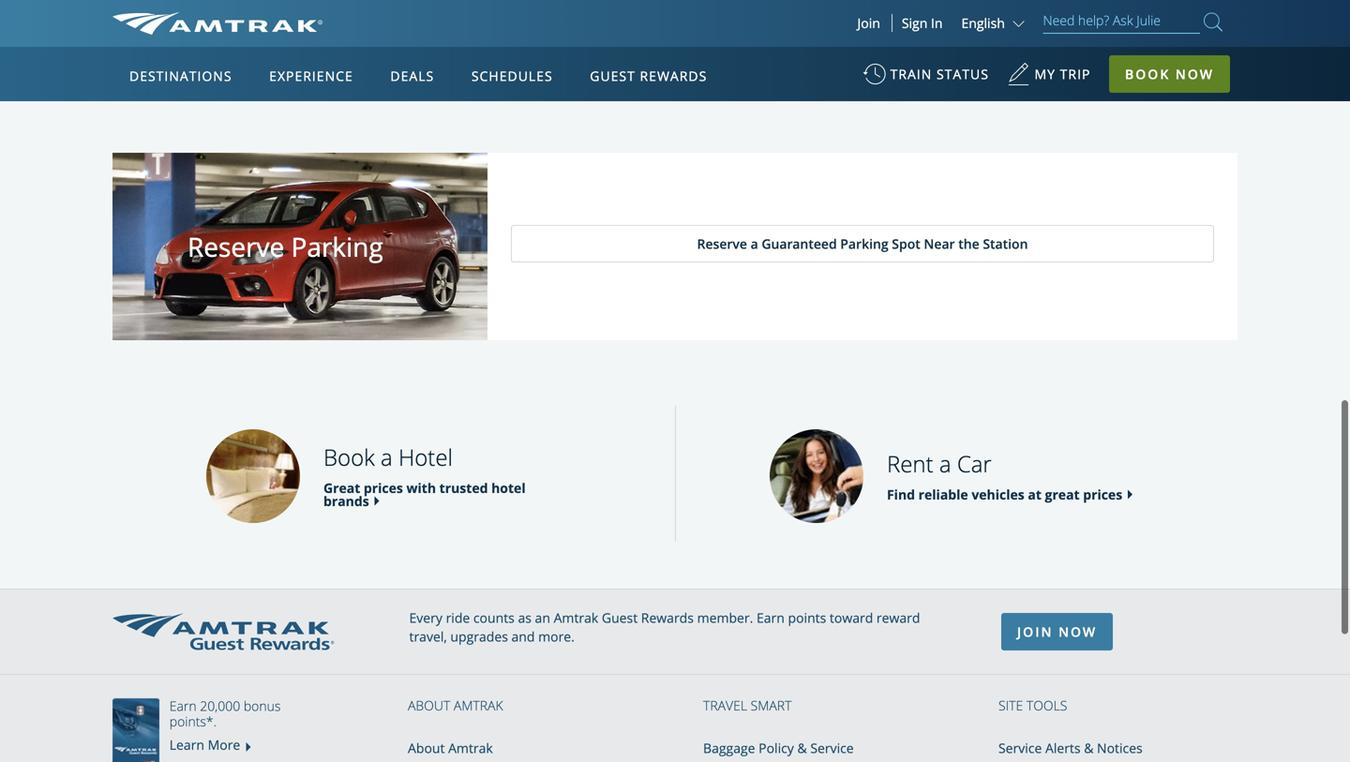 Task type: vqa. For each thing, say whether or not it's contained in the screenshot.
Th column header
no



Task type: describe. For each thing, give the bounding box(es) containing it.
smart
[[751, 697, 792, 715]]

my trip button
[[1008, 56, 1091, 102]]

learn more link
[[169, 736, 240, 754]]

amtrak inside every ride counts as an amtrak guest rewards member. earn points toward reward travel, upgrades and more.
[[554, 609, 598, 627]]

as
[[518, 609, 532, 627]]

book now button
[[1109, 55, 1230, 93]]

great
[[1045, 486, 1080, 503]]

vehicles
[[972, 486, 1025, 503]]

about amtrak link
[[408, 739, 493, 757]]

member.
[[697, 609, 753, 627]]

join now
[[1017, 623, 1097, 641]]

tools
[[1027, 697, 1067, 715]]

join button
[[846, 14, 892, 32]]

rewards inside every ride counts as an amtrak guest rewards member. earn points toward reward travel, upgrades and more.
[[641, 609, 694, 627]]

every
[[409, 609, 443, 627]]

reserve a guaranteed parking spot near the station
[[697, 235, 1028, 253]]

in
[[931, 14, 943, 32]]

experience
[[269, 67, 353, 85]]

experience button
[[262, 50, 361, 102]]

with
[[406, 479, 436, 497]]

train status
[[890, 65, 989, 83]]

at
[[1028, 486, 1042, 503]]

regions map image
[[182, 157, 632, 419]]

points*.
[[169, 712, 217, 730]]

earn inside every ride counts as an amtrak guest rewards member. earn points toward reward travel, upgrades and more.
[[757, 609, 785, 627]]

policy
[[759, 739, 794, 757]]

travel,
[[409, 628, 447, 646]]

sign in button
[[902, 14, 943, 32]]

2 about amtrak from the top
[[408, 739, 493, 757]]

banner containing join
[[0, 0, 1350, 433]]

more
[[208, 736, 240, 754]]

site
[[999, 697, 1023, 715]]

an
[[535, 609, 550, 627]]

amtrak image
[[113, 12, 323, 35]]

notices
[[1097, 739, 1143, 757]]

hotel
[[491, 479, 526, 497]]

english button
[[962, 14, 1029, 32]]

2 service from the left
[[999, 739, 1042, 757]]

a for reserve
[[751, 235, 758, 253]]

ride
[[446, 609, 470, 627]]

guest rewards button
[[583, 50, 715, 102]]

guaranteed
[[762, 235, 837, 253]]

earn inside earn 20,000 bonus points*. learn more
[[169, 697, 197, 715]]

deals button
[[383, 50, 442, 102]]

guest inside "popup button"
[[590, 67, 636, 85]]

reward
[[877, 609, 920, 627]]

amtrak guest rewards image
[[113, 614, 334, 650]]

prices inside rent a car find reliable vehicles at great prices
[[1083, 486, 1123, 503]]

station
[[983, 235, 1028, 253]]

trusted
[[439, 479, 488, 497]]

schedules link
[[464, 47, 560, 101]]

2 vertical spatial amtrak
[[448, 739, 493, 757]]

english
[[962, 14, 1005, 32]]

train
[[890, 65, 932, 83]]

book now
[[1125, 65, 1214, 83]]

and
[[512, 628, 535, 646]]

1 about amtrak from the top
[[408, 697, 503, 715]]

cars image
[[770, 430, 864, 523]]

reserve a guaranteed parking spot near the station link
[[511, 225, 1214, 263]]

a for rent
[[939, 449, 951, 479]]

reliable
[[919, 486, 968, 503]]

Please enter your search item search field
[[1043, 9, 1200, 34]]

learn
[[169, 736, 204, 754]]

points
[[788, 609, 826, 627]]

book
[[1125, 65, 1170, 83]]

near
[[924, 235, 955, 253]]

1 about from the top
[[408, 697, 450, 715]]



Task type: locate. For each thing, give the bounding box(es) containing it.
0 horizontal spatial parking
[[291, 229, 383, 264]]

footer containing every ride counts as an amtrak guest rewards member. earn points toward reward travel, upgrades and more.
[[0, 589, 1350, 762]]

0 vertical spatial join
[[857, 14, 880, 32]]

prices right great
[[1083, 486, 1123, 503]]

join left now
[[1017, 623, 1053, 641]]

list
[[113, 0, 441, 55]]

application inside banner
[[182, 157, 632, 419]]

alerts
[[1045, 739, 1081, 757]]

join left sign
[[857, 14, 880, 32]]

site tools
[[999, 697, 1067, 715]]

now
[[1059, 623, 1097, 641]]

service alerts & notices
[[999, 739, 1143, 757]]

1 vertical spatial join
[[1017, 623, 1053, 641]]

service
[[810, 739, 854, 757], [999, 739, 1042, 757]]

about amtrak
[[408, 697, 503, 715], [408, 739, 493, 757]]

hotel
[[398, 442, 453, 473]]

now
[[1176, 65, 1214, 83]]

application
[[182, 157, 632, 419]]

0 horizontal spatial earn
[[169, 697, 197, 715]]

1 horizontal spatial service
[[999, 739, 1042, 757]]

my
[[1035, 65, 1056, 83]]

1 & from the left
[[797, 739, 807, 757]]

1 vertical spatial about
[[408, 739, 445, 757]]

destinations
[[129, 67, 232, 85]]

2 & from the left
[[1084, 739, 1094, 757]]

1 vertical spatial rewards
[[641, 609, 694, 627]]

parking inside reserve parking link
[[291, 229, 383, 264]]

search icon image
[[1204, 9, 1223, 35]]

find reliable vehicles at great prices link
[[887, 486, 1141, 503]]

0 horizontal spatial &
[[797, 739, 807, 757]]

1 vertical spatial about amtrak
[[408, 739, 493, 757]]

sign
[[902, 14, 928, 32]]

prices left with
[[364, 479, 403, 497]]

& for policy
[[797, 739, 807, 757]]

1 horizontal spatial parking
[[840, 235, 889, 253]]

reserve for reserve a guaranteed parking spot near the station
[[697, 235, 747, 253]]

prices
[[364, 479, 403, 497], [1083, 486, 1123, 503]]

rent a car find reliable vehicles at great prices
[[887, 449, 1123, 503]]

travel
[[703, 697, 747, 715]]

join inside join now link
[[1017, 623, 1053, 641]]

0 vertical spatial amtrak
[[554, 609, 598, 627]]

0 horizontal spatial service
[[810, 739, 854, 757]]

car
[[957, 449, 992, 479]]

footer
[[0, 589, 1350, 762]]

book
[[323, 442, 375, 473]]

2 horizontal spatial a
[[939, 449, 951, 479]]

rewards
[[640, 67, 707, 85], [641, 609, 694, 627]]

earn left points at the right bottom of the page
[[757, 609, 785, 627]]

1 vertical spatial guest
[[602, 609, 638, 627]]

great
[[323, 479, 360, 497]]

reserve
[[188, 229, 284, 264], [697, 235, 747, 253]]

0 vertical spatial rewards
[[640, 67, 707, 85]]

reserve parking
[[188, 229, 383, 264]]

about
[[408, 697, 450, 715], [408, 739, 445, 757]]

1 horizontal spatial &
[[1084, 739, 1094, 757]]

guest
[[590, 67, 636, 85], [602, 609, 638, 627]]

banner
[[0, 0, 1350, 433]]

book a hotel great prices with trusted hotel brands
[[323, 442, 526, 510]]

2 about from the top
[[408, 739, 445, 757]]

1 horizontal spatial join
[[1017, 623, 1053, 641]]

counts
[[473, 609, 515, 627]]

join for join
[[857, 14, 880, 32]]

0 vertical spatial about amtrak
[[408, 697, 503, 715]]

a right book
[[381, 442, 393, 473]]

join
[[857, 14, 880, 32], [1017, 623, 1053, 641]]

upgrades
[[450, 628, 508, 646]]

rewards inside "popup button"
[[640, 67, 707, 85]]

&
[[797, 739, 807, 757], [1084, 739, 1094, 757]]

1 vertical spatial earn
[[169, 697, 197, 715]]

1 vertical spatial amtrak
[[454, 697, 503, 715]]

earn
[[757, 609, 785, 627], [169, 697, 197, 715]]

toward
[[830, 609, 873, 627]]

& right alerts
[[1084, 739, 1094, 757]]

0 horizontal spatial reserve
[[188, 229, 284, 264]]

great prices with trusted hotel brands link
[[323, 479, 581, 510]]

trip
[[1060, 65, 1091, 83]]

20,000
[[200, 697, 240, 715]]

0 horizontal spatial prices
[[364, 479, 403, 497]]

a for book
[[381, 442, 393, 473]]

service right policy
[[810, 739, 854, 757]]

service left alerts
[[999, 739, 1042, 757]]

0 vertical spatial about
[[408, 697, 450, 715]]

guest inside every ride counts as an amtrak guest rewards member. earn points toward reward travel, upgrades and more.
[[602, 609, 638, 627]]

sign in
[[902, 14, 943, 32]]

deals
[[390, 67, 434, 85]]

more.
[[538, 628, 575, 646]]

join inside banner
[[857, 14, 880, 32]]

0 vertical spatial earn
[[757, 609, 785, 627]]

baggage
[[703, 739, 755, 757]]

brands
[[323, 492, 369, 510]]

baggage policy & service
[[703, 739, 854, 757]]

every ride counts as an amtrak guest rewards member. earn points toward reward travel, upgrades and more.
[[409, 609, 920, 646]]

& for alerts
[[1084, 739, 1094, 757]]

a inside rent a car find reliable vehicles at great prices
[[939, 449, 951, 479]]

a left car
[[939, 449, 951, 479]]

join now link
[[1001, 613, 1113, 651]]

0 vertical spatial guest
[[590, 67, 636, 85]]

reserve parking link
[[113, 153, 488, 341]]

0 horizontal spatial a
[[381, 442, 393, 473]]

earn left 20,000
[[169, 697, 197, 715]]

bonus
[[244, 697, 281, 715]]

1 service from the left
[[810, 739, 854, 757]]

guest rewards
[[590, 67, 707, 85]]

prices inside book a hotel great prices with trusted hotel brands
[[364, 479, 403, 497]]

find
[[887, 486, 915, 503]]

a left guaranteed
[[751, 235, 758, 253]]

1 horizontal spatial prices
[[1083, 486, 1123, 503]]

schedules
[[472, 67, 553, 85]]

spot
[[892, 235, 921, 253]]

the
[[959, 235, 980, 253]]

join for join now
[[1017, 623, 1053, 641]]

destinations button
[[122, 50, 240, 102]]

baggage policy & service link
[[703, 739, 854, 757]]

1 horizontal spatial reserve
[[697, 235, 747, 253]]

parking inside the reserve a guaranteed parking spot near the station link
[[840, 235, 889, 253]]

my trip
[[1035, 65, 1091, 83]]

& right policy
[[797, 739, 807, 757]]

rent
[[887, 449, 934, 479]]

reserve for reserve parking
[[188, 229, 284, 264]]

train status link
[[863, 56, 989, 102]]

earn 20,000 bonus points*. learn more
[[169, 697, 281, 754]]

service alerts & notices link
[[999, 739, 1143, 757]]

travel smart
[[703, 697, 792, 715]]

a inside book a hotel great prices with trusted hotel brands
[[381, 442, 393, 473]]

amtrak guest rewards preferred mastercard image
[[113, 699, 169, 762]]

1 horizontal spatial a
[[751, 235, 758, 253]]

1 horizontal spatial earn
[[757, 609, 785, 627]]

0 horizontal spatial join
[[857, 14, 880, 32]]

a
[[751, 235, 758, 253], [381, 442, 393, 473], [939, 449, 951, 479]]

hotels image
[[206, 430, 300, 523]]

status
[[937, 65, 989, 83]]

amtrak
[[554, 609, 598, 627], [454, 697, 503, 715], [448, 739, 493, 757]]



